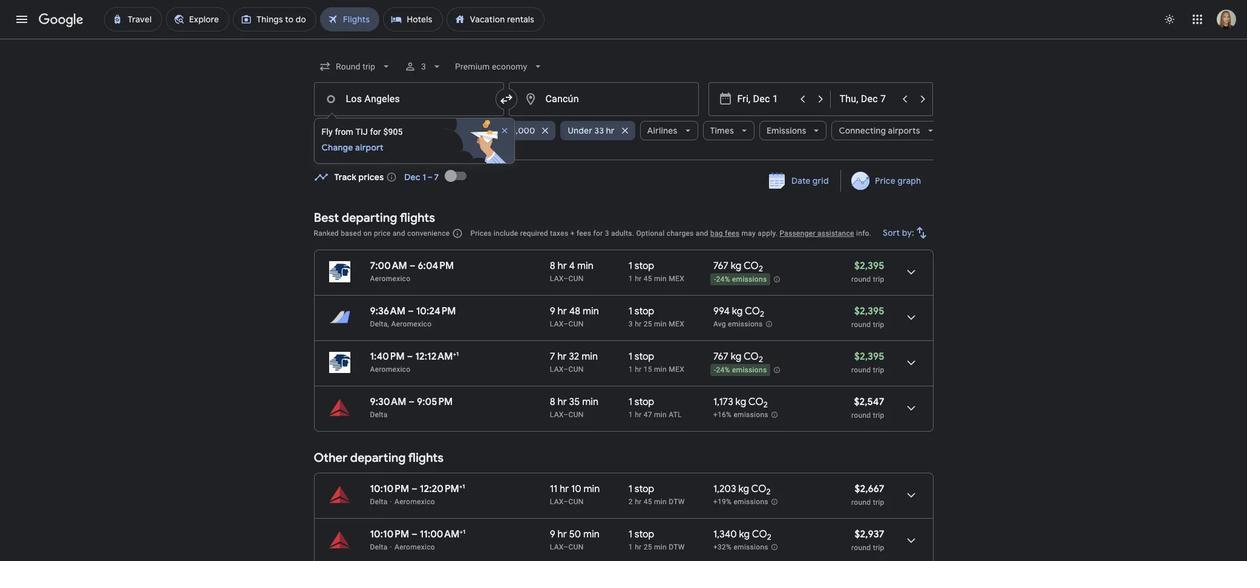 Task type: locate. For each thing, give the bounding box(es) containing it.
Return text field
[[840, 83, 896, 116]]

2 767 from the top
[[714, 351, 729, 363]]

delta for 11:00 am
[[370, 544, 388, 552]]

2 vertical spatial 3
[[629, 320, 633, 329]]

1 vertical spatial on
[[364, 229, 372, 238]]

1 inside 1:40 pm – 12:12 am + 1
[[456, 350, 459, 358]]

– down total duration 7 hr 32 min. element
[[564, 366, 569, 374]]

1 25 from the top
[[644, 320, 652, 329]]

1 vertical spatial 25
[[644, 544, 652, 552]]

filters
[[349, 125, 372, 136]]

min inside 7 hr 32 min lax – cun
[[582, 351, 598, 363]]

0 vertical spatial $2,395
[[855, 260, 885, 272]]

3 stop from the top
[[635, 351, 654, 363]]

lax down total duration 8 hr 35 min. element
[[550, 411, 564, 419]]

stop for 9 hr 48 min
[[635, 306, 654, 318]]

1 767 from the top
[[714, 260, 729, 272]]

1 – 7
[[423, 172, 439, 183]]

Arrival time: 9:05 PM. text field
[[417, 396, 453, 409]]

 image down departure time: 10:10 pm. text box at left
[[390, 544, 392, 552]]

– left "9:05 pm"
[[409, 396, 415, 409]]

cun down 35
[[569, 411, 584, 419]]

9 hr 50 min lax – cun
[[550, 529, 600, 552]]

hr
[[606, 125, 615, 136], [558, 260, 567, 272], [635, 275, 642, 283], [558, 306, 567, 318], [635, 320, 642, 329], [558, 351, 567, 363], [635, 366, 642, 374], [558, 396, 567, 409], [635, 411, 642, 419], [560, 484, 569, 496], [635, 498, 642, 507], [558, 529, 567, 541], [635, 544, 642, 552]]

emissions down 994 kg co 2
[[728, 320, 763, 329]]

0 horizontal spatial bag
[[432, 125, 447, 136]]

6 cun from the top
[[569, 544, 584, 552]]

25 inside 1 stop 3 hr 25 min mex
[[644, 320, 652, 329]]

co for 8 hr 35 min
[[749, 396, 764, 409]]

hr left "48"
[[558, 306, 567, 318]]

cun inside the 11 hr 10 min lax – cun
[[569, 498, 584, 507]]

$2,667 round trip
[[852, 484, 885, 507]]

min up 1 stop 3 hr 25 min mex on the right bottom of page
[[654, 275, 667, 283]]

layover (1 of 1) is a 2 hr 45 min layover at detroit metropolitan wayne county airport in detroit. element
[[629, 498, 708, 507]]

1 vertical spatial delta
[[370, 498, 388, 507]]

$2,395 left flight details. leaves los angeles international airport at 1:40 pm on friday, december 1 and arrives at cancun international airport at 12:12 am on saturday, december 2. image
[[855, 351, 885, 363]]

0 vertical spatial bag
[[432, 125, 447, 136]]

5 round from the top
[[852, 499, 871, 507]]

trip down 2395 us dollars text box
[[873, 321, 885, 329]]

1 24% from the top
[[716, 276, 730, 284]]

flights
[[400, 211, 435, 226], [408, 451, 444, 466]]

1 vertical spatial 767 kg co 2
[[714, 351, 763, 365]]

tij
[[356, 127, 368, 137]]

0 vertical spatial -24% emissions
[[714, 276, 767, 284]]

1 dtw from the top
[[669, 498, 685, 507]]

1 stop 1 hr 25 min dtw
[[629, 529, 685, 552]]

+
[[571, 229, 575, 238], [453, 350, 456, 358], [459, 483, 463, 491], [460, 528, 463, 536]]

stop up "15"
[[635, 351, 654, 363]]

ranked
[[314, 229, 339, 238]]

2 -24% emissions from the top
[[714, 366, 767, 375]]

4
[[569, 260, 575, 272]]

2 for 8 hr 4 min
[[759, 264, 763, 274]]

1 cun from the top
[[569, 275, 584, 283]]

learn more about tracked prices image
[[386, 172, 397, 183]]

find the best price region
[[314, 162, 934, 202]]

trip
[[873, 275, 885, 284], [873, 321, 885, 329], [873, 366, 885, 375], [873, 412, 885, 420], [873, 499, 885, 507], [873, 544, 885, 553]]

on inside 1 carry-on bag popup button
[[420, 125, 430, 136]]

2 8 from the top
[[550, 396, 556, 409]]

1 vertical spatial dtw
[[669, 544, 685, 552]]

mex left avg
[[669, 320, 685, 329]]

25 for 9 hr 48 min
[[644, 320, 652, 329]]

0 vertical spatial 3
[[421, 62, 426, 71]]

delta
[[370, 411, 388, 419], [370, 498, 388, 507], [370, 544, 388, 552]]

5 trip from the top
[[873, 499, 885, 507]]

12:20 pm
[[420, 484, 459, 496]]

stop up layover (1 of 1) is a 1 hr 25 min layover at detroit metropolitan wayne county airport in detroit. "element"
[[635, 529, 654, 541]]

1 lax from the top
[[550, 275, 564, 283]]

trip for 9 hr 48 min
[[873, 321, 885, 329]]

 image down 10:10 pm text field in the bottom of the page
[[390, 498, 392, 507]]

aeromexico
[[370, 275, 411, 283], [391, 320, 432, 329], [370, 366, 411, 374], [395, 498, 435, 507], [395, 544, 435, 552]]

1 stop flight. element down optional
[[629, 260, 654, 274]]

3 delta from the top
[[370, 544, 388, 552]]

+ right taxes
[[571, 229, 575, 238]]

trip inside $2,937 round trip
[[873, 544, 885, 553]]

1
[[389, 125, 392, 136], [629, 260, 633, 272], [629, 275, 633, 283], [629, 306, 633, 318], [456, 350, 459, 358], [629, 351, 633, 363], [629, 366, 633, 374], [629, 396, 633, 409], [629, 411, 633, 419], [463, 483, 465, 491], [629, 484, 633, 496], [463, 528, 466, 536], [629, 529, 633, 541], [629, 544, 633, 552]]

dtw for 1,203
[[669, 498, 685, 507]]

24% for 8 hr 4 min
[[716, 276, 730, 284]]

3 1 stop flight. element from the top
[[629, 351, 654, 365]]

stop inside 1 stop 3 hr 25 min mex
[[635, 306, 654, 318]]

kg inside 994 kg co 2
[[732, 306, 743, 318]]

10:10 pm down other departing flights
[[370, 484, 409, 496]]

to
[[492, 125, 500, 136]]

round down $2,547 text box
[[852, 412, 871, 420]]

kg inside 1,173 kg co 2
[[736, 396, 747, 409]]

- up 1,173 at the right of the page
[[714, 366, 716, 375]]

2 dtw from the top
[[669, 544, 685, 552]]

767 kg co 2 down avg emissions
[[714, 351, 763, 365]]

under 33 hr
[[568, 125, 615, 136]]

2 lax from the top
[[550, 320, 564, 329]]

hr down the layover (1 of 1) is a 2 hr 45 min layover at detroit metropolitan wayne county airport in detroit. element
[[635, 544, 642, 552]]

min inside 9 hr 48 min lax – cun
[[583, 306, 599, 318]]

1 horizontal spatial fees
[[725, 229, 740, 238]]

1 right 12:20 pm
[[463, 483, 465, 491]]

5 stop from the top
[[635, 484, 654, 496]]

8 for 8 hr 4 min
[[550, 260, 556, 272]]

– inside 10:10 pm – 11:00 am + 1
[[412, 529, 418, 541]]

1 vertical spatial  image
[[390, 544, 392, 552]]

kg down bag fees "button"
[[731, 260, 742, 272]]

hr inside 1 stop 1 hr 47 min atl
[[635, 411, 642, 419]]

lax inside 8 hr 35 min lax – cun
[[550, 411, 564, 419]]

mex inside 1 stop 1 hr 15 min mex
[[669, 366, 685, 374]]

flight details. leaves los angeles international airport at 9:36 am on friday, december 1 and arrives at cancun international airport at 10:24 pm on friday, december 1. image
[[897, 303, 926, 332]]

$2,667
[[855, 484, 885, 496]]

lax inside the 8 hr 4 min lax – cun
[[550, 275, 564, 283]]

lax for 7 hr 32 min
[[550, 366, 564, 374]]

Departure time: 10:10 PM. text field
[[370, 484, 409, 496]]

1 stop flight. element for 11 hr 10 min
[[629, 484, 654, 498]]

1 -24% emissions from the top
[[714, 276, 767, 284]]

1 up layover (1 of 1) is a 1 hr 47 min layover at hartsfield-jackson atlanta international airport in atlanta. element
[[629, 396, 633, 409]]

airports
[[888, 125, 921, 136]]

$2,395 round trip for 7 hr 32 min
[[852, 351, 885, 375]]

2 stop from the top
[[635, 306, 654, 318]]

0 horizontal spatial on
[[364, 229, 372, 238]]

10:10 pm
[[370, 484, 409, 496], [370, 529, 409, 541]]

0 vertical spatial on
[[420, 125, 430, 136]]

1 mex from the top
[[669, 275, 685, 283]]

based
[[341, 229, 362, 238]]

1,340 kg co 2
[[714, 529, 772, 543]]

2 inside 1,173 kg co 2
[[764, 400, 768, 411]]

lax
[[550, 275, 564, 283], [550, 320, 564, 329], [550, 366, 564, 374], [550, 411, 564, 419], [550, 498, 564, 507], [550, 544, 564, 552]]

767 down bag fees "button"
[[714, 260, 729, 272]]

round inside $2,547 round trip
[[852, 412, 871, 420]]

3 lax from the top
[[550, 366, 564, 374]]

co up avg emissions
[[745, 306, 760, 318]]

3 mex from the top
[[669, 366, 685, 374]]

1:40 pm – 12:12 am + 1
[[370, 350, 459, 363]]

2 down avg emissions
[[759, 355, 763, 365]]

delta for 12:20 pm
[[370, 498, 388, 507]]

bag right carry-
[[432, 125, 447, 136]]

mex
[[669, 275, 685, 283], [669, 320, 685, 329], [669, 366, 685, 374]]

0 horizontal spatial and
[[393, 229, 405, 238]]

+ up the arrival time: 11:00 am on  saturday, december 2. text box
[[459, 483, 463, 491]]

1 vertical spatial mex
[[669, 320, 685, 329]]

1 stop flight. element for 9 hr 48 min
[[629, 306, 654, 320]]

stop for 9 hr 50 min
[[635, 529, 654, 541]]

2 vertical spatial $2,395 round trip
[[852, 351, 885, 375]]

emissions down 1,173 kg co 2
[[734, 411, 769, 420]]

emissions for 1,173
[[734, 411, 769, 420]]

min up 1 stop 1 hr 25 min dtw
[[654, 498, 667, 507]]

$2,395
[[855, 260, 885, 272], [855, 306, 885, 318], [855, 351, 885, 363]]

8 left 4
[[550, 260, 556, 272]]

avg
[[714, 320, 726, 329]]

6 stop from the top
[[635, 529, 654, 541]]

9 left "48"
[[550, 306, 556, 318]]

stop inside '1 stop 2 hr 45 min dtw'
[[635, 484, 654, 496]]

1 vertical spatial -24% emissions
[[714, 366, 767, 375]]

flight details. leaves los angeles international airport at 1:40 pm on friday, december 1 and arrives at cancun international airport at 12:12 am on saturday, december 2. image
[[897, 349, 926, 378]]

connecting
[[839, 125, 886, 136]]

cun inside 9 hr 50 min lax – cun
[[569, 544, 584, 552]]

1 vertical spatial $2,395 round trip
[[852, 306, 885, 329]]

kg up the "+19% emissions"
[[739, 484, 749, 496]]

1 round from the top
[[852, 275, 871, 284]]

1 inside 1 stop 3 hr 25 min mex
[[629, 306, 633, 318]]

connecting airports
[[839, 125, 921, 136]]

departing up ranked based on price and convenience
[[342, 211, 397, 226]]

None search field
[[314, 52, 941, 164]]

emissions for 994
[[728, 320, 763, 329]]

9:30 am – 9:05 pm delta
[[370, 396, 453, 419]]

none search field containing all filters (4)
[[314, 52, 941, 164]]

airlines button
[[640, 116, 698, 145]]

2 vertical spatial $2,395
[[855, 351, 885, 363]]

1 vertical spatial 45
[[644, 498, 652, 507]]

0 horizontal spatial fees
[[577, 229, 591, 238]]

on right $905
[[420, 125, 430, 136]]

stop inside 1 stop 1 hr 25 min dtw
[[635, 529, 654, 541]]

1 $2,395 round trip from the top
[[852, 260, 885, 284]]

min right 35
[[582, 396, 599, 409]]

hr up 1 stop 3 hr 25 min mex on the right bottom of page
[[635, 275, 642, 283]]

1 vertical spatial -
[[714, 366, 716, 375]]

for left the adults.
[[593, 229, 603, 238]]

dtw inside 1 stop 1 hr 25 min dtw
[[669, 544, 685, 552]]

0 vertical spatial $2,395 round trip
[[852, 260, 885, 284]]

5 lax from the top
[[550, 498, 564, 507]]

hr inside 9 hr 50 min lax – cun
[[558, 529, 567, 541]]

5 cun from the top
[[569, 498, 584, 507]]

min
[[577, 260, 594, 272], [654, 275, 667, 283], [583, 306, 599, 318], [654, 320, 667, 329], [582, 351, 598, 363], [654, 366, 667, 374], [582, 396, 599, 409], [654, 411, 667, 419], [584, 484, 600, 496], [654, 498, 667, 507], [584, 529, 600, 541], [654, 544, 667, 552]]

1 delta from the top
[[370, 411, 388, 419]]

1 down the adults.
[[629, 260, 633, 272]]

hr inside 1 stop 3 hr 25 min mex
[[635, 320, 642, 329]]

trip inside $2,547 round trip
[[873, 412, 885, 420]]

1 vertical spatial for
[[593, 229, 603, 238]]

1 10:10 pm from the top
[[370, 484, 409, 496]]

apply.
[[758, 229, 778, 238]]

lax inside the 11 hr 10 min lax – cun
[[550, 498, 564, 507]]

2 inside the 1,203 kg co 2
[[767, 487, 771, 498]]

hr right 11
[[560, 484, 569, 496]]

departing
[[342, 211, 397, 226], [350, 451, 406, 466]]

co down may
[[744, 260, 759, 272]]

767 for 8 hr 4 min
[[714, 260, 729, 272]]

9:36 am – 10:24 pm delta, aeromexico
[[370, 306, 456, 329]]

1 carry-on bag
[[389, 125, 447, 136]]

– inside the 11 hr 10 min lax – cun
[[564, 498, 569, 507]]

min right 10
[[584, 484, 600, 496]]

emissions for 1,203
[[734, 498, 769, 507]]

Arrival time: 6:04 PM. text field
[[418, 260, 454, 272]]

kg for 7 hr 32 min
[[731, 351, 742, 363]]

hr inside the 1 stop 1 hr 45 min mex
[[635, 275, 642, 283]]

+ inside 1:40 pm – 12:12 am + 1
[[453, 350, 456, 358]]

Arrival time: 12:12 AM on  Saturday, December 2. text field
[[415, 350, 459, 363]]

$2,395 round trip up $2,547 text box
[[852, 351, 885, 375]]

2 $2,395 round trip from the top
[[852, 306, 885, 329]]

fees right taxes
[[577, 229, 591, 238]]

1 up layover (1 of 1) is a 1 hr 25 min layover at detroit metropolitan wayne county airport in detroit. "element"
[[629, 529, 633, 541]]

1 horizontal spatial for
[[593, 229, 603, 238]]

3 cun from the top
[[569, 366, 584, 374]]

min inside the 8 hr 4 min lax – cun
[[577, 260, 594, 272]]

total duration 9 hr 50 min. element
[[550, 529, 629, 543]]

round for 9 hr 48 min
[[852, 321, 871, 329]]

cun for 35
[[569, 411, 584, 419]]

– right departure time: 9:36 am. text field
[[408, 306, 414, 318]]

cun
[[569, 275, 584, 283], [569, 320, 584, 329], [569, 366, 584, 374], [569, 411, 584, 419], [569, 498, 584, 507], [569, 544, 584, 552]]

2 delta from the top
[[370, 498, 388, 507]]

Arrival time: 11:00 AM on  Saturday, December 2. text field
[[420, 528, 466, 541]]

cun for 50
[[569, 544, 584, 552]]

fees
[[577, 229, 591, 238], [725, 229, 740, 238]]

cun inside the 8 hr 4 min lax – cun
[[569, 275, 584, 283]]

767 kg co 2 for 7 hr 32 min
[[714, 351, 763, 365]]

$2,395 round trip for 8 hr 4 min
[[852, 260, 885, 284]]

2 - from the top
[[714, 366, 716, 375]]

1 left 47 in the bottom of the page
[[629, 411, 633, 419]]

+ for 11:00 am
[[460, 528, 463, 536]]

cun inside 7 hr 32 min lax – cun
[[569, 366, 584, 374]]

24% up 1,173 at the right of the page
[[716, 366, 730, 375]]

0 vertical spatial 10:10 pm
[[370, 484, 409, 496]]

min right 32 at the bottom left of the page
[[582, 351, 598, 363]]

hr left "50"
[[558, 529, 567, 541]]

dtw
[[669, 498, 685, 507], [669, 544, 685, 552]]

total duration 9 hr 48 min. element
[[550, 306, 629, 320]]

mex for 8 hr 4 min
[[669, 275, 685, 283]]

lax up the 7
[[550, 320, 564, 329]]

prices include required taxes + fees for 3 adults. optional charges and bag fees may apply. passenger assistance
[[471, 229, 855, 238]]

3 inside 1 stop 3 hr 25 min mex
[[629, 320, 633, 329]]

8
[[550, 260, 556, 272], [550, 396, 556, 409]]

for inside main content
[[593, 229, 603, 238]]

min right 4
[[577, 260, 594, 272]]

– down total duration 9 hr 48 min. element
[[564, 320, 569, 329]]

swap origin and destination. image
[[499, 92, 514, 107]]

co down avg emissions
[[744, 351, 759, 363]]

kg for 8 hr 35 min
[[736, 396, 747, 409]]

round inside $2,667 round trip
[[852, 499, 871, 507]]

1 horizontal spatial and
[[696, 229, 709, 238]]

trip down $2,547 text box
[[873, 412, 885, 420]]

aeromexico down leaves los angeles international airport at 9:36 am on friday, december 1 and arrives at cancun international airport at 10:24 pm on friday, december 1. element
[[391, 320, 432, 329]]

kg inside 1,340 kg co 2
[[739, 529, 750, 541]]

flight details. leaves los angeles international airport at 10:10 pm on friday, december 1 and arrives at cancun international airport at 12:20 pm on saturday, december 2. image
[[897, 481, 926, 510]]

– right departure time: 10:10 pm. text box at left
[[412, 529, 418, 541]]

min right "50"
[[584, 529, 600, 541]]

aeromexico down 7:00 am on the top left of the page
[[370, 275, 411, 283]]

adults.
[[611, 229, 634, 238]]

stop up layover (1 of 1) is a 3 hr 25 min layover at mexico city international airport in mexico city. 'element'
[[635, 306, 654, 318]]

0 vertical spatial 767
[[714, 260, 729, 272]]

2
[[759, 264, 763, 274], [760, 309, 765, 320], [759, 355, 763, 365], [764, 400, 768, 411], [767, 487, 771, 498], [629, 498, 633, 507], [767, 533, 772, 543]]

co inside 1,340 kg co 2
[[752, 529, 767, 541]]

3
[[421, 62, 426, 71], [605, 229, 609, 238], [629, 320, 633, 329]]

2 45 from the top
[[644, 498, 652, 507]]

9 left "50"
[[550, 529, 556, 541]]

dtw inside '1 stop 2 hr 45 min dtw'
[[669, 498, 685, 507]]

9 inside 9 hr 50 min lax – cun
[[550, 529, 556, 541]]

4 1 stop flight. element from the top
[[629, 396, 654, 410]]

2 767 kg co 2 from the top
[[714, 351, 763, 365]]

Departure time: 10:10 PM. text field
[[370, 529, 409, 541]]

2 cun from the top
[[569, 320, 584, 329]]

other
[[314, 451, 347, 466]]

None text field
[[314, 82, 504, 116], [509, 82, 699, 116], [314, 82, 504, 116], [509, 82, 699, 116]]

on for carry-
[[420, 125, 430, 136]]

2 vertical spatial delta
[[370, 544, 388, 552]]

trip inside $2,667 round trip
[[873, 499, 885, 507]]

2 $2,395 from the top
[[855, 306, 885, 318]]

0 vertical spatial 45
[[644, 275, 652, 283]]

– down total duration 8 hr 35 min. element
[[564, 411, 569, 419]]

trip for 8 hr 4 min
[[873, 275, 885, 284]]

2 inside '1 stop 2 hr 45 min dtw'
[[629, 498, 633, 507]]

stop inside 1 stop 1 hr 47 min atl
[[635, 396, 654, 409]]

1 1 stop flight. element from the top
[[629, 260, 654, 274]]

1,340
[[714, 529, 737, 541]]

co inside 994 kg co 2
[[745, 306, 760, 318]]

kg inside the 1,203 kg co 2
[[739, 484, 749, 496]]

1 - from the top
[[714, 276, 716, 284]]

fly from tij for $905 change airport
[[322, 127, 403, 153]]

25 up 1 stop 1 hr 15 min mex
[[644, 320, 652, 329]]

co up the "+19% emissions"
[[752, 484, 767, 496]]

hr inside 9 hr 48 min lax – cun
[[558, 306, 567, 318]]

airlines
[[647, 125, 678, 136]]

0 vertical spatial 8
[[550, 260, 556, 272]]

$2,395 round trip up $2,395 text field
[[852, 306, 885, 329]]

stop for 11 hr 10 min
[[635, 484, 654, 496]]

round for 11 hr 10 min
[[852, 499, 871, 507]]

track
[[334, 172, 357, 183]]

co up +32% emissions
[[752, 529, 767, 541]]

6 round from the top
[[852, 544, 871, 553]]

0 vertical spatial  image
[[390, 498, 392, 507]]

0 vertical spatial -
[[714, 276, 716, 284]]

0 vertical spatial 9
[[550, 306, 556, 318]]

– down total duration 8 hr 4 min. element at the top
[[564, 275, 569, 283]]

layover (1 of 1) is a 1 hr 25 min layover at detroit metropolitan wayne county airport in detroit. element
[[629, 543, 708, 553]]

1 stop flight. element for 9 hr 50 min
[[629, 529, 654, 543]]

– inside the 8 hr 4 min lax – cun
[[564, 275, 569, 283]]

1 stop flight. element
[[629, 260, 654, 274], [629, 306, 654, 320], [629, 351, 654, 365], [629, 396, 654, 410], [629, 484, 654, 498], [629, 529, 654, 543]]

lax down total duration 8 hr 4 min. element at the top
[[550, 275, 564, 283]]

under 33 hr button
[[561, 116, 635, 145]]

lax down 11
[[550, 498, 564, 507]]

round for 8 hr 4 min
[[852, 275, 871, 284]]

ranked based on price and convenience
[[314, 229, 450, 238]]

9 inside 9 hr 48 min lax – cun
[[550, 306, 556, 318]]

1 8 from the top
[[550, 260, 556, 272]]

25 inside 1 stop 1 hr 25 min dtw
[[644, 544, 652, 552]]

main content
[[314, 162, 934, 562]]

min inside '1 stop 2 hr 45 min dtw'
[[654, 498, 667, 507]]

1 45 from the top
[[644, 275, 652, 283]]

-24% emissions for 8 hr 4 min
[[714, 276, 767, 284]]

- for 8 hr 4 min
[[714, 276, 716, 284]]

min down the layover (1 of 1) is a 2 hr 45 min layover at detroit metropolitan wayne county airport in detroit. element
[[654, 544, 667, 552]]

6 1 stop flight. element from the top
[[629, 529, 654, 543]]

leaves los angeles international airport at 9:36 am on friday, december 1 and arrives at cancun international airport at 10:24 pm on friday, december 1. element
[[370, 306, 456, 318]]

1 horizontal spatial on
[[420, 125, 430, 136]]

cun inside 9 hr 48 min lax – cun
[[569, 320, 584, 329]]

and
[[393, 229, 405, 238], [696, 229, 709, 238]]

2 up +16% emissions
[[764, 400, 768, 411]]

2 24% from the top
[[716, 366, 730, 375]]

2 inside 1,340 kg co 2
[[767, 533, 772, 543]]

taxes
[[550, 229, 569, 238]]

1 vertical spatial 10:10 pm
[[370, 529, 409, 541]]

round down 2395 us dollars text box
[[852, 321, 871, 329]]

2395 US dollars text field
[[855, 260, 885, 272]]

lax down the 7
[[550, 366, 564, 374]]

– left 6:04 pm
[[410, 260, 416, 272]]

lax inside 9 hr 50 min lax – cun
[[550, 544, 564, 552]]

mex inside 1 stop 3 hr 25 min mex
[[669, 320, 685, 329]]

– down 'total duration 11 hr 10 min.' element
[[564, 498, 569, 507]]

stop for 8 hr 35 min
[[635, 396, 654, 409]]

kg up avg emissions
[[732, 306, 743, 318]]

1 vertical spatial $2,395
[[855, 306, 885, 318]]

1 vertical spatial 24%
[[716, 366, 730, 375]]

stop inside 1 stop 1 hr 15 min mex
[[635, 351, 654, 363]]

mex inside the 1 stop 1 hr 45 min mex
[[669, 275, 685, 283]]

0 vertical spatial 25
[[644, 320, 652, 329]]

layover (1 of 1) is a 1 hr 47 min layover at hartsfield-jackson atlanta international airport in atlanta. element
[[629, 410, 708, 420]]

Departure time: 1:40 PM. text field
[[370, 351, 405, 363]]

0 vertical spatial 24%
[[716, 276, 730, 284]]

1 up the layover (1 of 1) is a 2 hr 45 min layover at detroit metropolitan wayne county airport in detroit. element
[[629, 484, 633, 496]]

8 inside 8 hr 35 min lax – cun
[[550, 396, 556, 409]]

main content containing best departing flights
[[314, 162, 934, 562]]

6 lax from the top
[[550, 544, 564, 552]]

– down total duration 9 hr 50 min. element
[[564, 544, 569, 552]]

cun down "48"
[[569, 320, 584, 329]]

fees left may
[[725, 229, 740, 238]]

hr inside popup button
[[606, 125, 615, 136]]

and right price
[[393, 229, 405, 238]]

3 round from the top
[[852, 366, 871, 375]]

12:12 am
[[415, 351, 453, 363]]

1 right (4) at the left
[[389, 125, 392, 136]]

hr left 35
[[558, 396, 567, 409]]

6 trip from the top
[[873, 544, 885, 553]]

trip for 9 hr 50 min
[[873, 544, 885, 553]]

2  image from the top
[[390, 544, 392, 552]]

1  image from the top
[[390, 498, 392, 507]]

3 $2,395 from the top
[[855, 351, 885, 363]]

on inside main content
[[364, 229, 372, 238]]

2 10:10 pm from the top
[[370, 529, 409, 541]]

1 vertical spatial flights
[[408, 451, 444, 466]]

10:10 pm inside 10:10 pm – 12:20 pm + 1
[[370, 484, 409, 496]]

45 inside '1 stop 2 hr 45 min dtw'
[[644, 498, 652, 507]]

3 trip from the top
[[873, 366, 885, 375]]

0 horizontal spatial 3
[[421, 62, 426, 71]]

Departure time: 9:30 AM. text field
[[370, 396, 406, 409]]

1 vertical spatial 8
[[550, 396, 556, 409]]

47
[[644, 411, 652, 419]]

flights up 10:10 pm – 12:20 pm + 1
[[408, 451, 444, 466]]

price
[[374, 229, 391, 238]]

24% for 7 hr 32 min
[[716, 366, 730, 375]]

2 down "apply."
[[759, 264, 763, 274]]

2 trip from the top
[[873, 321, 885, 329]]

24%
[[716, 276, 730, 284], [716, 366, 730, 375]]

1 $2,395 from the top
[[855, 260, 885, 272]]

stop inside the 1 stop 1 hr 45 min mex
[[635, 260, 654, 272]]

dtw for 1,340
[[669, 544, 685, 552]]

on for based
[[364, 229, 372, 238]]

2 1 stop flight. element from the top
[[629, 306, 654, 320]]

round inside $2,937 round trip
[[852, 544, 871, 553]]

 image for 11:00 am
[[390, 544, 392, 552]]

2 mex from the top
[[669, 320, 685, 329]]

trip for 7 hr 32 min
[[873, 366, 885, 375]]

co for 11 hr 10 min
[[752, 484, 767, 496]]

learn more about ranking image
[[452, 228, 463, 239]]

and right charges
[[696, 229, 709, 238]]

– inside 8 hr 35 min lax – cun
[[564, 411, 569, 419]]

None field
[[314, 56, 397, 77], [450, 56, 549, 77], [314, 56, 397, 77], [450, 56, 549, 77]]

4 round from the top
[[852, 412, 871, 420]]

avg emissions
[[714, 320, 763, 329]]

hr inside 1 stop 1 hr 15 min mex
[[635, 366, 642, 374]]

min inside 1 stop 1 hr 25 min dtw
[[654, 544, 667, 552]]

2 and from the left
[[696, 229, 709, 238]]

0 vertical spatial 767 kg co 2
[[714, 260, 763, 274]]

45 inside the 1 stop 1 hr 45 min mex
[[644, 275, 652, 283]]

cun inside 8 hr 35 min lax – cun
[[569, 411, 584, 419]]

1 vertical spatial 9
[[550, 529, 556, 541]]

0 vertical spatial for
[[370, 127, 381, 137]]

emissions for 1,340
[[734, 544, 769, 552]]

767
[[714, 260, 729, 272], [714, 351, 729, 363]]

round for 9 hr 50 min
[[852, 544, 871, 553]]

+ inside 10:10 pm – 12:20 pm + 1
[[459, 483, 463, 491]]

2 vertical spatial mex
[[669, 366, 685, 374]]

 image
[[390, 498, 392, 507], [390, 544, 392, 552]]

7:00 am – 6:04 pm aeromexico
[[370, 260, 454, 283]]

cun down "50"
[[569, 544, 584, 552]]

+32% emissions
[[714, 544, 769, 552]]

0 vertical spatial departing
[[342, 211, 397, 226]]

4 cun from the top
[[569, 411, 584, 419]]

2 inside 994 kg co 2
[[760, 309, 765, 320]]

$2,395 round trip
[[852, 260, 885, 284], [852, 306, 885, 329], [852, 351, 885, 375]]

emissions down the 1,203 kg co 2
[[734, 498, 769, 507]]

1 horizontal spatial bag
[[711, 229, 723, 238]]

4 stop from the top
[[635, 396, 654, 409]]

2 round from the top
[[852, 321, 871, 329]]

flights up convenience
[[400, 211, 435, 226]]

0 vertical spatial flights
[[400, 211, 435, 226]]

2 9 from the top
[[550, 529, 556, 541]]

1 trip from the top
[[873, 275, 885, 284]]

hr up 1 stop 1 hr 25 min dtw
[[635, 498, 642, 507]]

1 stop flight. element for 8 hr 4 min
[[629, 260, 654, 274]]

2 25 from the top
[[644, 544, 652, 552]]

+16%
[[714, 411, 732, 420]]

departing up 10:10 pm text field in the bottom of the page
[[350, 451, 406, 466]]

hr up 1 stop 1 hr 15 min mex
[[635, 320, 642, 329]]

lax inside 9 hr 48 min lax – cun
[[550, 320, 564, 329]]

emissions button
[[760, 116, 827, 145]]

1 stop from the top
[[635, 260, 654, 272]]

1 horizontal spatial 3
[[605, 229, 609, 238]]

4 lax from the top
[[550, 411, 564, 419]]

10:10 pm inside 10:10 pm – 11:00 am + 1
[[370, 529, 409, 541]]

1 9 from the top
[[550, 306, 556, 318]]

0 vertical spatial delta
[[370, 411, 388, 419]]

+ down 10:24 pm
[[453, 350, 456, 358]]

0 vertical spatial mex
[[669, 275, 685, 283]]

layover (1 of 1) is a 1 hr 15 min layover at mexico city international airport in mexico city. element
[[629, 365, 708, 375]]

+ inside 10:10 pm – 11:00 am + 1
[[460, 528, 463, 536]]

3 $2,395 round trip from the top
[[852, 351, 885, 375]]

1 767 kg co 2 from the top
[[714, 260, 763, 274]]

4 trip from the top
[[873, 412, 885, 420]]

2 horizontal spatial 3
[[629, 320, 633, 329]]

2 for 8 hr 35 min
[[764, 400, 768, 411]]

0 vertical spatial dtw
[[669, 498, 685, 507]]

up
[[480, 125, 490, 136]]

lax for 9 hr 50 min
[[550, 544, 564, 552]]

round down $2,667
[[852, 499, 871, 507]]

round down $2,395 text field
[[852, 366, 871, 375]]

trip down $2,395 text field
[[873, 366, 885, 375]]

1 vertical spatial 767
[[714, 351, 729, 363]]

1 right 11:00 am
[[463, 528, 466, 536]]

trip for 8 hr 35 min
[[873, 412, 885, 420]]

on
[[420, 125, 430, 136], [364, 229, 372, 238]]

1 vertical spatial departing
[[350, 451, 406, 466]]

5 1 stop flight. element from the top
[[629, 484, 654, 498]]

co inside 1,173 kg co 2
[[749, 396, 764, 409]]

cun down 32 at the bottom left of the page
[[569, 366, 584, 374]]

0 horizontal spatial for
[[370, 127, 381, 137]]

2 for 9 hr 50 min
[[767, 533, 772, 543]]

1 vertical spatial bag
[[711, 229, 723, 238]]



Task type: describe. For each thing, give the bounding box(es) containing it.
all
[[337, 125, 347, 136]]

3 inside popup button
[[421, 62, 426, 71]]

co for 8 hr 4 min
[[744, 260, 759, 272]]

1 carry-on bag button
[[381, 116, 468, 145]]

trip for 11 hr 10 min
[[873, 499, 885, 507]]

1 stop 1 hr 47 min atl
[[629, 396, 682, 419]]

min inside the 1 stop 1 hr 45 min mex
[[654, 275, 667, 283]]

emissions up 1,173 kg co 2
[[732, 366, 767, 375]]

2 for 7 hr 32 min
[[759, 355, 763, 365]]

2547 US dollars text field
[[854, 396, 885, 409]]

round for 8 hr 35 min
[[852, 412, 871, 420]]

all filters (4)
[[337, 125, 385, 136]]

$2,395 for 9 hr 48 min
[[855, 306, 885, 318]]

2 for 9 hr 48 min
[[760, 309, 765, 320]]

kg for 9 hr 50 min
[[739, 529, 750, 541]]

carry-
[[394, 125, 420, 136]]

cun for 10
[[569, 498, 584, 507]]

– inside 9 hr 50 min lax – cun
[[564, 544, 569, 552]]

$2,547
[[854, 396, 885, 409]]

767 for 7 hr 32 min
[[714, 351, 729, 363]]

mex for 7 hr 32 min
[[669, 366, 685, 374]]

Departure text field
[[738, 83, 793, 116]]

1 stop 2 hr 45 min dtw
[[629, 484, 685, 507]]

lax for 8 hr 35 min
[[550, 411, 564, 419]]

9:05 pm
[[417, 396, 453, 409]]

– inside 7 hr 32 min lax – cun
[[564, 366, 569, 374]]

stop for 7 hr 32 min
[[635, 351, 654, 363]]

1 stop flight. element for 8 hr 35 min
[[629, 396, 654, 410]]

1 inside 10:10 pm – 12:20 pm + 1
[[463, 483, 465, 491]]

8 hr 4 min lax – cun
[[550, 260, 594, 283]]

+ for 12:12 am
[[453, 350, 456, 358]]

kg for 9 hr 48 min
[[732, 306, 743, 318]]

7:00 am
[[370, 260, 407, 272]]

Arrival time: 10:24 PM. text field
[[416, 306, 456, 318]]

6:04 pm
[[418, 260, 454, 272]]

10:24 pm
[[416, 306, 456, 318]]

emissions
[[767, 125, 807, 136]]

767 kg co 2 for 8 hr 4 min
[[714, 260, 763, 274]]

bag inside popup button
[[432, 125, 447, 136]]

total duration 7 hr 32 min. element
[[550, 351, 629, 365]]

airport
[[355, 142, 384, 153]]

optional
[[636, 229, 665, 238]]

-24% emissions for 7 hr 32 min
[[714, 366, 767, 375]]

flight details. leaves los angeles international airport at 7:00 am on friday, december 1 and arrives at cancun international airport at 6:04 pm on friday, december 1. image
[[897, 258, 926, 287]]

round for 7 hr 32 min
[[852, 366, 871, 375]]

2395 US dollars text field
[[855, 306, 885, 318]]

graph
[[898, 176, 922, 186]]

1 down total duration 8 hr 4 min. element at the top
[[629, 275, 633, 283]]

hr inside 7 hr 32 min lax – cun
[[558, 351, 567, 363]]

up to $15,000 button
[[472, 116, 556, 145]]

– inside 1:40 pm – 12:12 am + 1
[[407, 351, 413, 363]]

change airport button
[[322, 142, 403, 154]]

atl
[[669, 411, 682, 419]]

fly
[[322, 127, 333, 137]]

1 fees from the left
[[577, 229, 591, 238]]

total duration 11 hr 10 min. element
[[550, 484, 629, 498]]

$2,937 round trip
[[852, 529, 885, 553]]

hr inside the 8 hr 4 min lax – cun
[[558, 260, 567, 272]]

lax for 8 hr 4 min
[[550, 275, 564, 283]]

2395 US dollars text field
[[855, 351, 885, 363]]

+16% emissions
[[714, 411, 769, 420]]

co for 9 hr 50 min
[[752, 529, 767, 541]]

$2,937
[[855, 529, 885, 541]]

flight details. leaves los angeles international airport at 10:10 pm on friday, december 1 and arrives at cancun international airport at 11:00 am on saturday, december 2. image
[[897, 527, 926, 556]]

– inside 10:10 pm – 12:20 pm + 1
[[412, 484, 418, 496]]

9 hr 48 min lax – cun
[[550, 306, 599, 329]]

- for 7 hr 32 min
[[714, 366, 716, 375]]

up to $15,000
[[480, 125, 535, 136]]

grid
[[813, 176, 829, 186]]

aeromexico inside 7:00 am – 6:04 pm aeromexico
[[370, 275, 411, 283]]

– inside 9 hr 48 min lax – cun
[[564, 320, 569, 329]]

total duration 8 hr 4 min. element
[[550, 260, 629, 274]]

stop for 8 hr 4 min
[[635, 260, 654, 272]]

+19%
[[714, 498, 732, 507]]

1 up 'layover (1 of 1) is a 1 hr 15 min layover at mexico city international airport in mexico city.' element
[[629, 351, 633, 363]]

994
[[714, 306, 730, 318]]

leaves los angeles international airport at 7:00 am on friday, december 1 and arrives at cancun international airport at 6:04 pm on friday, december 1. element
[[370, 260, 454, 272]]

sort by: button
[[878, 219, 934, 248]]

co for 9 hr 48 min
[[745, 306, 760, 318]]

times button
[[703, 116, 755, 145]]

min inside 1 stop 1 hr 15 min mex
[[654, 366, 667, 374]]

prices
[[359, 172, 384, 183]]

2937 US dollars text field
[[855, 529, 885, 541]]

lax for 11 hr 10 min
[[550, 498, 564, 507]]

1 vertical spatial 3
[[605, 229, 609, 238]]

co for 7 hr 32 min
[[744, 351, 759, 363]]

$2,395 for 8 hr 4 min
[[855, 260, 885, 272]]

date grid
[[792, 176, 829, 186]]

other departing flights
[[314, 451, 444, 466]]

flight details. leaves los angeles international airport at 9:30 am on friday, december 1 and arrives at cancun international airport at 9:05 pm on friday, december 1. image
[[897, 394, 926, 423]]

 image for 12:20 pm
[[390, 498, 392, 507]]

1,173
[[714, 396, 734, 409]]

2667 US dollars text field
[[855, 484, 885, 496]]

dec 1 – 7
[[405, 172, 439, 183]]

under
[[568, 125, 593, 136]]

10:10 pm – 11:00 am + 1
[[370, 528, 466, 541]]

bag inside main content
[[711, 229, 723, 238]]

Departure time: 7:00 AM. text field
[[370, 260, 407, 272]]

layover (1 of 1) is a 3 hr 25 min layover at mexico city international airport in mexico city. element
[[629, 320, 708, 329]]

all filters (4) button
[[314, 116, 395, 145]]

change appearance image
[[1156, 5, 1185, 34]]

48
[[569, 306, 581, 318]]

flights for other departing flights
[[408, 451, 444, 466]]

main menu image
[[15, 12, 29, 27]]

price
[[875, 176, 896, 186]]

aeromexico down 10:10 pm – 11:00 am + 1 on the bottom
[[395, 544, 435, 552]]

15
[[644, 366, 652, 374]]

min inside 8 hr 35 min lax – cun
[[582, 396, 599, 409]]

prices
[[471, 229, 492, 238]]

departing for other
[[350, 451, 406, 466]]

lax for 9 hr 48 min
[[550, 320, 564, 329]]

2 for 11 hr 10 min
[[767, 487, 771, 498]]

include
[[494, 229, 518, 238]]

aeromexico down 10:10 pm – 12:20 pm + 1
[[395, 498, 435, 507]]

1 stop 3 hr 25 min mex
[[629, 306, 685, 329]]

$2,395 round trip for 9 hr 48 min
[[852, 306, 885, 329]]

994 kg co 2
[[714, 306, 765, 320]]

35
[[569, 396, 580, 409]]

1 inside 1 carry-on bag popup button
[[389, 125, 392, 136]]

Arrival time: 12:20 PM on  Saturday, December 2. text field
[[420, 483, 465, 496]]

dec
[[405, 172, 421, 183]]

close image
[[500, 126, 509, 136]]

45 for 11 hr 10 min
[[644, 498, 652, 507]]

2 fees from the left
[[725, 229, 740, 238]]

price graph
[[875, 176, 922, 186]]

min inside the 11 hr 10 min lax – cun
[[584, 484, 600, 496]]

1 and from the left
[[393, 229, 405, 238]]

departing for best
[[342, 211, 397, 226]]

cun for 48
[[569, 320, 584, 329]]

1,173 kg co 2
[[714, 396, 768, 411]]

hr inside 8 hr 35 min lax – cun
[[558, 396, 567, 409]]

leaves los angeles international airport at 10:10 pm on friday, december 1 and arrives at cancun international airport at 12:20 pm on saturday, december 2. element
[[370, 483, 465, 496]]

8 for 8 hr 35 min
[[550, 396, 556, 409]]

$2,395 for 7 hr 32 min
[[855, 351, 885, 363]]

cun for 32
[[569, 366, 584, 374]]

10
[[571, 484, 581, 496]]

10:10 pm for 12:20 pm
[[370, 484, 409, 496]]

9:36 am
[[370, 306, 406, 318]]

delta,
[[370, 320, 389, 329]]

25 for 9 hr 50 min
[[644, 544, 652, 552]]

min inside 9 hr 50 min lax – cun
[[584, 529, 600, 541]]

kg for 8 hr 4 min
[[731, 260, 742, 272]]

11:00 am
[[420, 529, 460, 541]]

hr inside the 11 hr 10 min lax – cun
[[560, 484, 569, 496]]

10:10 pm – 12:20 pm + 1
[[370, 483, 465, 496]]

hr inside 1 stop 1 hr 25 min dtw
[[635, 544, 642, 552]]

33
[[595, 125, 604, 136]]

1 inside 10:10 pm – 11:00 am + 1
[[463, 528, 466, 536]]

bag fees button
[[711, 229, 740, 238]]

kg for 11 hr 10 min
[[739, 484, 749, 496]]

1 stop 1 hr 15 min mex
[[629, 351, 685, 374]]

leaves los angeles international airport at 10:10 pm on friday, december 1 and arrives at cancun international airport at 11:00 am on saturday, december 2. element
[[370, 528, 466, 541]]

times
[[710, 125, 734, 136]]

layover (1 of 1) is a 1 hr 45 min layover at mexico city international airport in mexico city. element
[[629, 274, 708, 284]]

– inside 9:36 am – 10:24 pm delta, aeromexico
[[408, 306, 414, 318]]

aeromexico down the 1:40 pm
[[370, 366, 411, 374]]

9 for 9 hr 48 min
[[550, 306, 556, 318]]

11
[[550, 484, 558, 496]]

3 button
[[399, 52, 448, 81]]

1 stop flight. element for 7 hr 32 min
[[629, 351, 654, 365]]

10:10 pm for 11:00 am
[[370, 529, 409, 541]]

convenience
[[407, 229, 450, 238]]

price graph button
[[844, 170, 931, 192]]

1 down total duration 9 hr 50 min. element
[[629, 544, 633, 552]]

assistance
[[818, 229, 855, 238]]

1 inside '1 stop 2 hr 45 min dtw'
[[629, 484, 633, 496]]

32
[[569, 351, 580, 363]]

delta inside 9:30 am – 9:05 pm delta
[[370, 411, 388, 419]]

hr inside '1 stop 2 hr 45 min dtw'
[[635, 498, 642, 507]]

45 for 8 hr 4 min
[[644, 275, 652, 283]]

required
[[520, 229, 548, 238]]

min inside 1 stop 3 hr 25 min mex
[[654, 320, 667, 329]]

for inside the fly from tij for $905 change airport
[[370, 127, 381, 137]]

Departure time: 9:36 AM. text field
[[370, 306, 406, 318]]

1 left "15"
[[629, 366, 633, 374]]

1 stop 1 hr 45 min mex
[[629, 260, 685, 283]]

8 hr 35 min lax – cun
[[550, 396, 599, 419]]

leaves los angeles international airport at 1:40 pm on friday, december 1 and arrives at cancun international airport at 12:12 am on saturday, december 2. element
[[370, 350, 459, 363]]

min inside 1 stop 1 hr 47 min atl
[[654, 411, 667, 419]]

9 for 9 hr 50 min
[[550, 529, 556, 541]]

flights for best departing flights
[[400, 211, 435, 226]]

total duration 8 hr 35 min. element
[[550, 396, 629, 410]]

– inside 9:30 am – 9:05 pm delta
[[409, 396, 415, 409]]

by:
[[902, 228, 914, 238]]

track prices
[[334, 172, 384, 183]]

best
[[314, 211, 339, 226]]

emissions up 994 kg co 2
[[732, 276, 767, 284]]

mex for 9 hr 48 min
[[669, 320, 685, 329]]

leaves los angeles international airport at 9:30 am on friday, december 1 and arrives at cancun international airport at 9:05 pm on friday, december 1. element
[[370, 396, 453, 409]]

date
[[792, 176, 811, 186]]

1,203
[[714, 484, 736, 496]]

sort
[[883, 228, 900, 238]]

connecting airports button
[[832, 116, 941, 145]]

1,203 kg co 2
[[714, 484, 771, 498]]

cun for 4
[[569, 275, 584, 283]]

+ for 12:20 pm
[[459, 483, 463, 491]]

$2,547 round trip
[[852, 396, 885, 420]]

– inside 7:00 am – 6:04 pm aeromexico
[[410, 260, 416, 272]]

passenger
[[780, 229, 816, 238]]

best departing flights
[[314, 211, 435, 226]]

loading results progress bar
[[0, 39, 1248, 41]]

aeromexico inside 9:36 am – 10:24 pm delta, aeromexico
[[391, 320, 432, 329]]



Task type: vqa. For each thing, say whether or not it's contained in the screenshot.


